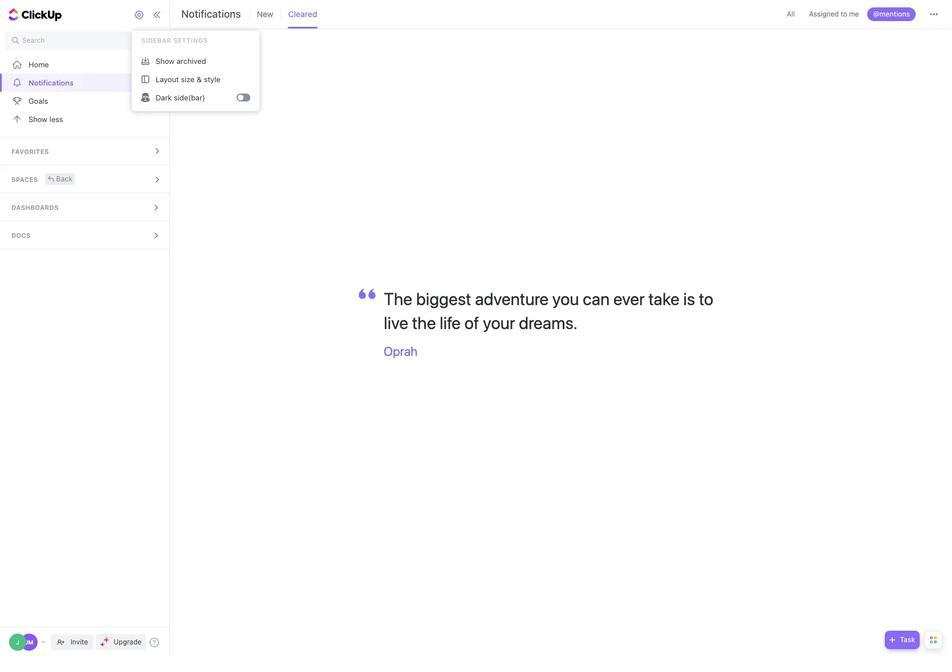 Task type: vqa. For each thing, say whether or not it's contained in the screenshot.
⌘K
yes



Task type: locate. For each thing, give the bounding box(es) containing it.
invite
[[71, 638, 88, 646]]

1 vertical spatial to
[[699, 289, 714, 309]]

@mentions
[[874, 10, 911, 18]]

goals
[[29, 96, 48, 105]]

side(bar)
[[174, 93, 205, 102]]

show for show archived
[[156, 56, 175, 65]]

adventure
[[475, 289, 549, 309]]

life
[[440, 313, 461, 333]]

archived
[[177, 56, 206, 65]]

sidebar navigation
[[0, 0, 172, 657]]

0 horizontal spatial show
[[29, 114, 47, 124]]

docs
[[11, 232, 31, 239]]

the
[[384, 289, 413, 309]]

to left me
[[841, 10, 848, 18]]

all
[[787, 10, 795, 18]]

notifications down home on the left top
[[29, 78, 74, 87]]

dashboards
[[11, 204, 59, 211]]

of
[[465, 313, 479, 333]]

layout size & style
[[156, 74, 220, 84]]

can
[[583, 289, 610, 309]]

0 horizontal spatial to
[[699, 289, 714, 309]]

notifications
[[181, 8, 241, 20], [29, 78, 74, 87]]

take
[[649, 289, 680, 309]]

show inside sidebar 'navigation'
[[29, 114, 47, 124]]

home
[[29, 60, 49, 69]]

live
[[384, 313, 409, 333]]

favorites
[[11, 148, 49, 155]]

dark
[[156, 93, 172, 102]]

0 horizontal spatial notifications
[[29, 78, 74, 87]]

to right is
[[699, 289, 714, 309]]

is
[[684, 289, 696, 309]]

show
[[156, 56, 175, 65], [29, 114, 47, 124]]

your
[[483, 313, 515, 333]]

show up layout
[[156, 56, 175, 65]]

0 vertical spatial to
[[841, 10, 848, 18]]

0 vertical spatial notifications
[[181, 8, 241, 20]]

show archived link
[[136, 52, 255, 70]]

1 vertical spatial notifications
[[29, 78, 74, 87]]

cleared
[[288, 9, 318, 19]]

search
[[22, 36, 45, 44]]

notifications link
[[0, 74, 172, 92]]

show down "goals" at the left
[[29, 114, 47, 124]]

dark side(bar)
[[156, 93, 205, 102]]

notifications up settings
[[181, 8, 241, 20]]

favorites button
[[0, 137, 172, 165]]

to
[[841, 10, 848, 18], [699, 289, 714, 309]]

biggest
[[416, 289, 472, 309]]

upgrade
[[114, 638, 142, 646]]

1 vertical spatial show
[[29, 114, 47, 124]]

show for show less
[[29, 114, 47, 124]]

1 horizontal spatial show
[[156, 56, 175, 65]]

0 vertical spatial show
[[156, 56, 175, 65]]



Task type: describe. For each thing, give the bounding box(es) containing it.
back link
[[45, 173, 75, 185]]

the
[[412, 313, 436, 333]]

me
[[850, 10, 859, 18]]

the biggest adventure you can ever take is to live the life of your dreams.
[[384, 289, 714, 333]]

sidebar
[[141, 37, 171, 44]]

oprah
[[384, 344, 418, 359]]

settings
[[173, 37, 208, 44]]

show less
[[29, 114, 63, 124]]

task
[[901, 636, 916, 644]]

goals link
[[0, 92, 172, 110]]

sidebar settings
[[141, 37, 208, 44]]

style
[[204, 74, 220, 84]]

layout
[[156, 74, 179, 84]]

less
[[49, 114, 63, 124]]

sidebar settings image
[[134, 10, 144, 20]]

you
[[553, 289, 579, 309]]

&
[[197, 74, 202, 84]]

show archived
[[156, 56, 206, 65]]

size
[[181, 74, 195, 84]]

assigned
[[810, 10, 839, 18]]

assigned to me
[[810, 10, 859, 18]]

upgrade link
[[96, 634, 146, 650]]

ever
[[614, 289, 645, 309]]

⌘k
[[147, 36, 158, 44]]

new
[[257, 9, 273, 19]]

dreams.
[[519, 313, 578, 333]]

to inside the biggest adventure you can ever take is to live the life of your dreams.
[[699, 289, 714, 309]]

1 horizontal spatial notifications
[[181, 8, 241, 20]]

notifications inside sidebar 'navigation'
[[29, 78, 74, 87]]

home link
[[0, 55, 172, 74]]

1 horizontal spatial to
[[841, 10, 848, 18]]

back
[[56, 174, 73, 183]]



